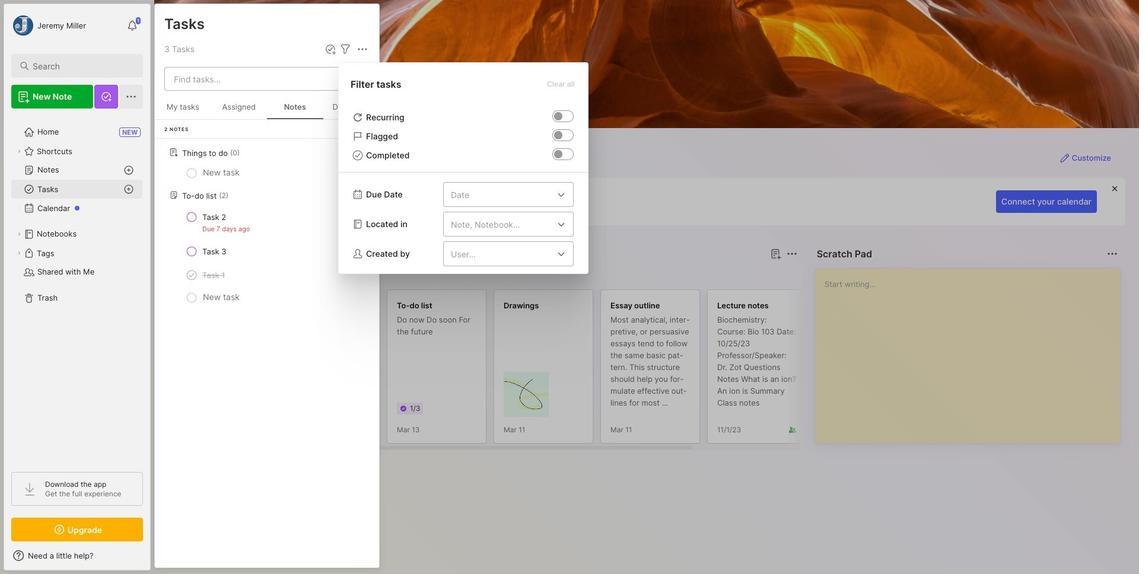 Task type: vqa. For each thing, say whether or not it's contained in the screenshot.
More actions 'field'
no



Task type: describe. For each thing, give the bounding box(es) containing it.
WHAT'S NEW field
[[4, 547, 150, 565]]

collapse qa-tasks_sections_bynote_1 image
[[356, 190, 368, 202]]

filter tasks image
[[338, 42, 352, 56]]

Account field
[[11, 14, 86, 37]]

click to collapse image
[[150, 552, 159, 567]]

expand tags image
[[15, 250, 23, 257]]

thumbnail image
[[504, 372, 549, 417]]

flagged image
[[554, 131, 563, 139]]

2 tab from the left
[[215, 268, 263, 282]]

main element
[[0, 0, 154, 574]]

Search text field
[[33, 61, 132, 72]]

1 tab from the left
[[176, 268, 211, 282]]

task 3 2 cell
[[202, 246, 226, 258]]

Created by field
[[443, 242, 582, 266]]



Task type: locate. For each thing, give the bounding box(es) containing it.
More actions and view options field
[[352, 42, 370, 56]]

1 row from the top
[[160, 206, 374, 239]]

collapse qa-tasks_sections_bynote_0 image
[[356, 147, 368, 159]]

tab
[[176, 268, 211, 282], [215, 268, 263, 282]]

2 vertical spatial row
[[160, 265, 374, 286]]

Filter tasks field
[[338, 42, 352, 56]]

none search field inside main element
[[33, 59, 132, 73]]

more actions and view options image
[[355, 42, 370, 56]]

task 2 1 cell
[[202, 211, 226, 223]]

row
[[160, 206, 374, 239], [160, 241, 374, 262], [160, 265, 374, 286]]

Start writing… text field
[[825, 269, 1120, 434]]

expand notebooks image
[[15, 231, 23, 238]]

3 row from the top
[[160, 265, 374, 286]]

tab list
[[176, 268, 796, 282]]

tree inside main element
[[4, 116, 150, 462]]

0 horizontal spatial tab
[[176, 268, 211, 282]]

tree
[[4, 116, 150, 462]]

 Date picker field
[[443, 182, 582, 207]]

1 vertical spatial row
[[160, 241, 374, 262]]

recurring image
[[554, 112, 563, 120]]

task 1 0 cell
[[202, 269, 225, 281]]

None search field
[[33, 59, 132, 73]]

Find tasks… text field
[[167, 69, 342, 89]]

new task image
[[325, 43, 336, 55]]

2 row from the top
[[160, 241, 374, 262]]

0 vertical spatial row
[[160, 206, 374, 239]]

row group
[[155, 120, 379, 320], [173, 290, 921, 451]]

completed image
[[554, 150, 563, 158]]

Located in field
[[443, 212, 582, 237]]

1 horizontal spatial tab
[[215, 268, 263, 282]]



